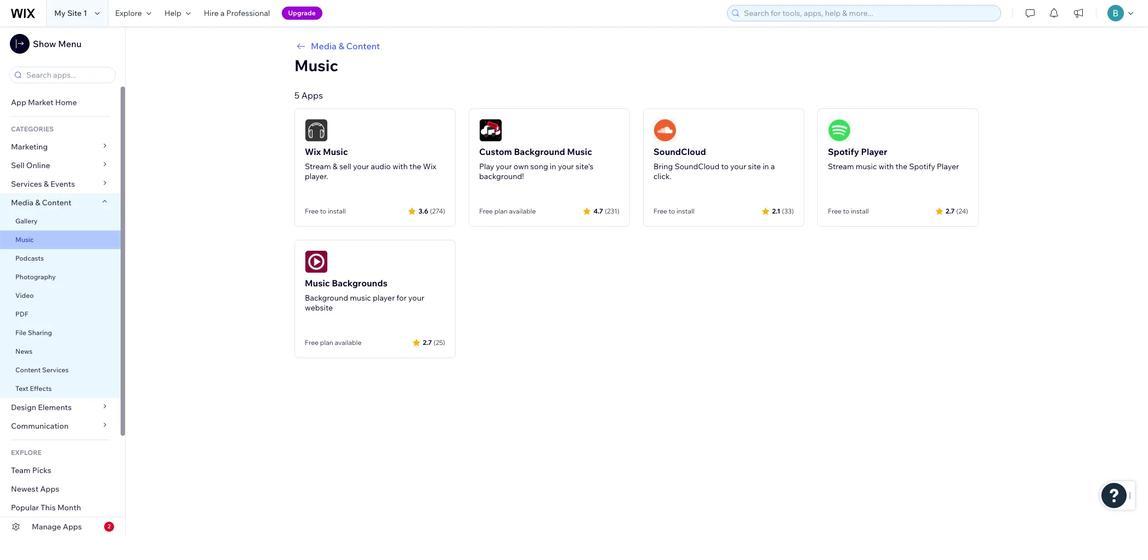 Task type: locate. For each thing, give the bounding box(es) containing it.
0 horizontal spatial stream
[[305, 162, 331, 172]]

1 vertical spatial background
[[305, 293, 348, 303]]

1 horizontal spatial wix
[[423, 162, 437, 172]]

1 horizontal spatial the
[[896, 162, 908, 172]]

free plan available down website
[[305, 339, 362, 347]]

free plan available
[[479, 207, 536, 216], [305, 339, 362, 347]]

soundcloud logo image
[[654, 119, 677, 142]]

music inside "custom background music play your own song in your site's background!"
[[567, 146, 592, 157]]

1 horizontal spatial in
[[763, 162, 769, 172]]

apps for manage apps
[[63, 523, 82, 533]]

music
[[856, 162, 877, 172], [350, 293, 371, 303]]

& inside the wix music stream & sell your audio with the wix player.
[[333, 162, 338, 172]]

your left site
[[731, 162, 747, 172]]

free plan available down background! at the top left of page
[[479, 207, 536, 216]]

0 vertical spatial wix
[[305, 146, 321, 157]]

1 with from the left
[[393, 162, 408, 172]]

the inside spotify player stream music with the spotify player
[[896, 162, 908, 172]]

1 horizontal spatial with
[[879, 162, 894, 172]]

media & content
[[311, 41, 380, 52], [11, 198, 71, 208]]

1 horizontal spatial apps
[[63, 523, 82, 533]]

free for soundcloud
[[654, 207, 668, 216]]

apps up the "this"
[[40, 485, 59, 495]]

your right the for
[[409, 293, 425, 303]]

1 horizontal spatial media & content
[[311, 41, 380, 52]]

1 the from the left
[[410, 162, 421, 172]]

1
[[83, 8, 87, 18]]

free for music backgrounds
[[305, 339, 319, 347]]

1 horizontal spatial media
[[311, 41, 337, 52]]

music inside spotify player stream music with the spotify player
[[856, 162, 877, 172]]

1 horizontal spatial plan
[[495, 207, 508, 216]]

sell
[[339, 162, 351, 172]]

free down background! at the top left of page
[[479, 207, 493, 216]]

2 stream from the left
[[828, 162, 854, 172]]

4.7 (231)
[[594, 207, 620, 215]]

2 vertical spatial content
[[15, 366, 41, 375]]

0 horizontal spatial wix
[[305, 146, 321, 157]]

soundcloud up bring
[[654, 146, 706, 157]]

stream inside spotify player stream music with the spotify player
[[828, 162, 854, 172]]

1 free to install from the left
[[305, 207, 346, 216]]

0 horizontal spatial a
[[220, 8, 225, 18]]

0 horizontal spatial free to install
[[305, 207, 346, 216]]

0 vertical spatial media & content link
[[295, 39, 979, 53]]

audio
[[371, 162, 391, 172]]

available
[[509, 207, 536, 216], [335, 339, 362, 347]]

stream inside the wix music stream & sell your audio with the wix player.
[[305, 162, 331, 172]]

0 vertical spatial free plan available
[[479, 207, 536, 216]]

marketing link
[[0, 138, 121, 156]]

help
[[164, 8, 181, 18]]

soundcloud right bring
[[675, 162, 720, 172]]

0 horizontal spatial media & content link
[[0, 194, 121, 212]]

team
[[11, 466, 31, 476]]

1 horizontal spatial 2.7
[[946, 207, 955, 215]]

player
[[373, 293, 395, 303]]

apps
[[302, 90, 323, 101], [40, 485, 59, 495], [63, 523, 82, 533]]

spotify player stream music with the spotify player
[[828, 146, 959, 172]]

1 horizontal spatial available
[[509, 207, 536, 216]]

available for backgrounds
[[335, 339, 362, 347]]

music for player
[[856, 162, 877, 172]]

0 horizontal spatial in
[[550, 162, 556, 172]]

0 vertical spatial plan
[[495, 207, 508, 216]]

in right song
[[550, 162, 556, 172]]

text effects link
[[0, 380, 121, 399]]

1 horizontal spatial install
[[677, 207, 695, 216]]

media & content link
[[295, 39, 979, 53], [0, 194, 121, 212]]

1 vertical spatial wix
[[423, 162, 437, 172]]

1 vertical spatial content
[[42, 198, 71, 208]]

2.7 for music backgrounds
[[423, 339, 432, 347]]

music inside music backgrounds background music player for your website
[[350, 293, 371, 303]]

custom background music logo image
[[479, 119, 502, 142]]

wix up the 3.6 (274)
[[423, 162, 437, 172]]

text
[[15, 385, 28, 393]]

2 horizontal spatial install
[[851, 207, 869, 216]]

to for soundcloud
[[669, 207, 675, 216]]

hire a professional link
[[197, 0, 277, 26]]

2 horizontal spatial free to install
[[828, 207, 869, 216]]

services & events link
[[0, 175, 121, 194]]

1 vertical spatial media & content
[[11, 198, 71, 208]]

0 vertical spatial a
[[220, 8, 225, 18]]

your inside the wix music stream & sell your audio with the wix player.
[[353, 162, 369, 172]]

0 vertical spatial apps
[[302, 90, 323, 101]]

free
[[305, 207, 319, 216], [479, 207, 493, 216], [654, 207, 668, 216], [828, 207, 842, 216], [305, 339, 319, 347]]

1 horizontal spatial a
[[771, 162, 775, 172]]

0 horizontal spatial media
[[11, 198, 33, 208]]

spotify
[[828, 146, 859, 157], [910, 162, 936, 172]]

apps down the month
[[63, 523, 82, 533]]

newest apps link
[[0, 480, 121, 499]]

own
[[514, 162, 529, 172]]

media & content down services & events
[[11, 198, 71, 208]]

free down website
[[305, 339, 319, 347]]

plan down website
[[320, 339, 333, 347]]

0 horizontal spatial free plan available
[[305, 339, 362, 347]]

effects
[[30, 385, 52, 393]]

media & content down upgrade button
[[311, 41, 380, 52]]

1 vertical spatial spotify
[[910, 162, 936, 172]]

1 horizontal spatial free to install
[[654, 207, 695, 216]]

apps right 5
[[302, 90, 323, 101]]

1 install from the left
[[328, 207, 346, 216]]

0 horizontal spatial player
[[861, 146, 888, 157]]

available down music backgrounds background music player for your website
[[335, 339, 362, 347]]

sharing
[[28, 329, 52, 337]]

to
[[721, 162, 729, 172], [320, 207, 326, 216], [669, 207, 675, 216], [843, 207, 850, 216]]

1 vertical spatial a
[[771, 162, 775, 172]]

photography link
[[0, 268, 121, 287]]

1 vertical spatial free plan available
[[305, 339, 362, 347]]

background up song
[[514, 146, 565, 157]]

marketing
[[11, 142, 48, 152]]

1 horizontal spatial media & content link
[[295, 39, 979, 53]]

a
[[220, 8, 225, 18], [771, 162, 775, 172]]

this
[[41, 504, 56, 513]]

free right (33)
[[828, 207, 842, 216]]

gallery link
[[0, 212, 121, 231]]

hire a professional
[[204, 8, 270, 18]]

services down sell online
[[11, 179, 42, 189]]

newest apps
[[11, 485, 59, 495]]

free to install for bring
[[654, 207, 695, 216]]

0 vertical spatial background
[[514, 146, 565, 157]]

free down the player.
[[305, 207, 319, 216]]

2 in from the left
[[763, 162, 769, 172]]

services down "news" 'link'
[[42, 366, 69, 375]]

0 horizontal spatial apps
[[40, 485, 59, 495]]

0 horizontal spatial install
[[328, 207, 346, 216]]

1 in from the left
[[550, 162, 556, 172]]

with inside the wix music stream & sell your audio with the wix player.
[[393, 162, 408, 172]]

1 vertical spatial available
[[335, 339, 362, 347]]

stream for wix
[[305, 162, 331, 172]]

file
[[15, 329, 26, 337]]

music up the "sell" at the top left
[[323, 146, 348, 157]]

0 horizontal spatial available
[[335, 339, 362, 347]]

song
[[531, 162, 548, 172]]

manage
[[32, 523, 61, 533]]

services inside content services link
[[42, 366, 69, 375]]

2.7 left (25)
[[423, 339, 432, 347]]

team picks link
[[0, 462, 121, 480]]

3 install from the left
[[851, 207, 869, 216]]

2 horizontal spatial apps
[[302, 90, 323, 101]]

1 horizontal spatial free plan available
[[479, 207, 536, 216]]

0 vertical spatial player
[[861, 146, 888, 157]]

picks
[[32, 466, 51, 476]]

free down click.
[[654, 207, 668, 216]]

0 horizontal spatial spotify
[[828, 146, 859, 157]]

1 vertical spatial services
[[42, 366, 69, 375]]

0 vertical spatial available
[[509, 207, 536, 216]]

music down gallery
[[15, 236, 34, 244]]

0 horizontal spatial music
[[350, 293, 371, 303]]

play
[[479, 162, 494, 172]]

0 horizontal spatial background
[[305, 293, 348, 303]]

2.7 left (24) at the right of page
[[946, 207, 955, 215]]

site's
[[576, 162, 594, 172]]

0 vertical spatial media
[[311, 41, 337, 52]]

to inside "soundcloud bring soundcloud to your site in a click."
[[721, 162, 729, 172]]

Search apps... field
[[23, 67, 112, 83]]

1 vertical spatial soundcloud
[[675, 162, 720, 172]]

0 horizontal spatial content
[[15, 366, 41, 375]]

a right site
[[771, 162, 775, 172]]

wix down wix music logo
[[305, 146, 321, 157]]

5
[[295, 90, 300, 101]]

stream left the "sell" at the top left
[[305, 162, 331, 172]]

plan
[[495, 207, 508, 216], [320, 339, 333, 347]]

site
[[748, 162, 761, 172]]

available down background! at the top left of page
[[509, 207, 536, 216]]

wix
[[305, 146, 321, 157], [423, 162, 437, 172]]

2 vertical spatial apps
[[63, 523, 82, 533]]

2 free to install from the left
[[654, 207, 695, 216]]

1 horizontal spatial music
[[856, 162, 877, 172]]

3.6 (274)
[[419, 207, 445, 215]]

2 install from the left
[[677, 207, 695, 216]]

player.
[[305, 172, 328, 182]]

plan down background! at the top left of page
[[495, 207, 508, 216]]

1 stream from the left
[[305, 162, 331, 172]]

0 horizontal spatial the
[[410, 162, 421, 172]]

news
[[15, 348, 33, 356]]

1 vertical spatial music
[[350, 293, 371, 303]]

2 the from the left
[[896, 162, 908, 172]]

1 vertical spatial apps
[[40, 485, 59, 495]]

1 horizontal spatial background
[[514, 146, 565, 157]]

show menu button
[[10, 34, 82, 54]]

0 vertical spatial services
[[11, 179, 42, 189]]

(24)
[[957, 207, 969, 215]]

elements
[[38, 403, 72, 413]]

music up site's
[[567, 146, 592, 157]]

1 vertical spatial plan
[[320, 339, 333, 347]]

music backgrounds logo image
[[305, 251, 328, 274]]

the inside the wix music stream & sell your audio with the wix player.
[[410, 162, 421, 172]]

1 vertical spatial media
[[11, 198, 33, 208]]

0 horizontal spatial 2.7
[[423, 339, 432, 347]]

your left site's
[[558, 162, 574, 172]]

1 horizontal spatial player
[[937, 162, 959, 172]]

click.
[[654, 172, 672, 182]]

stream for spotify
[[828, 162, 854, 172]]

0 horizontal spatial with
[[393, 162, 408, 172]]

a right hire
[[220, 8, 225, 18]]

website
[[305, 303, 333, 313]]

2 with from the left
[[879, 162, 894, 172]]

2 horizontal spatial content
[[346, 41, 380, 52]]

soundcloud
[[654, 146, 706, 157], [675, 162, 720, 172]]

spotify player logo image
[[828, 119, 851, 142]]

background down 'backgrounds'
[[305, 293, 348, 303]]

1 vertical spatial 2.7
[[423, 339, 432, 347]]

music down 'music backgrounds logo'
[[305, 278, 330, 289]]

team picks
[[11, 466, 51, 476]]

free to install
[[305, 207, 346, 216], [654, 207, 695, 216], [828, 207, 869, 216]]

in right site
[[763, 162, 769, 172]]

media down upgrade button
[[311, 41, 337, 52]]

in
[[550, 162, 556, 172], [763, 162, 769, 172]]

in inside "soundcloud bring soundcloud to your site in a click."
[[763, 162, 769, 172]]

install
[[328, 207, 346, 216], [677, 207, 695, 216], [851, 207, 869, 216]]

1 vertical spatial player
[[937, 162, 959, 172]]

background inside music backgrounds background music player for your website
[[305, 293, 348, 303]]

install for player
[[851, 207, 869, 216]]

media up gallery
[[11, 198, 33, 208]]

with inside spotify player stream music with the spotify player
[[879, 162, 894, 172]]

player
[[861, 146, 888, 157], [937, 162, 959, 172]]

free for wix music
[[305, 207, 319, 216]]

music backgrounds background music player for your website
[[305, 278, 425, 313]]

0 horizontal spatial media & content
[[11, 198, 71, 208]]

0 vertical spatial 2.7
[[946, 207, 955, 215]]

stream down spotify player logo
[[828, 162, 854, 172]]

(33)
[[782, 207, 794, 215]]

3 free to install from the left
[[828, 207, 869, 216]]

1 horizontal spatial stream
[[828, 162, 854, 172]]

0 horizontal spatial plan
[[320, 339, 333, 347]]

text effects
[[15, 385, 52, 393]]

free for spotify player
[[828, 207, 842, 216]]

communication
[[11, 422, 70, 432]]

0 vertical spatial media & content
[[311, 41, 380, 52]]

my
[[54, 8, 66, 18]]

&
[[339, 41, 344, 52], [333, 162, 338, 172], [44, 179, 49, 189], [35, 198, 40, 208]]

plan for custom
[[495, 207, 508, 216]]

0 vertical spatial music
[[856, 162, 877, 172]]

design elements
[[11, 403, 72, 413]]

your right the "sell" at the top left
[[353, 162, 369, 172]]

media
[[311, 41, 337, 52], [11, 198, 33, 208]]

content
[[346, 41, 380, 52], [42, 198, 71, 208], [15, 366, 41, 375]]



Task type: describe. For each thing, give the bounding box(es) containing it.
apps for 5 apps
[[302, 90, 323, 101]]

0 vertical spatial soundcloud
[[654, 146, 706, 157]]

sidebar element
[[0, 26, 126, 537]]

show
[[33, 38, 56, 49]]

newest
[[11, 485, 38, 495]]

backgrounds
[[332, 278, 388, 289]]

popular this month
[[11, 504, 81, 513]]

0 vertical spatial spotify
[[828, 146, 859, 157]]

pdf
[[15, 310, 28, 319]]

2.7 (25)
[[423, 339, 445, 347]]

apps for newest apps
[[40, 485, 59, 495]]

bring
[[654, 162, 673, 172]]

music for backgrounds
[[350, 293, 371, 303]]

sell online link
[[0, 156, 121, 175]]

install for bring
[[677, 207, 695, 216]]

music link
[[0, 231, 121, 250]]

help button
[[158, 0, 197, 26]]

free plan available for custom
[[479, 207, 536, 216]]

file sharing
[[15, 329, 52, 337]]

home
[[55, 98, 77, 108]]

video
[[15, 292, 34, 300]]

manage apps
[[32, 523, 82, 533]]

app market home
[[11, 98, 77, 108]]

content services link
[[0, 361, 121, 380]]

month
[[57, 504, 81, 513]]

your down custom
[[496, 162, 512, 172]]

music inside music backgrounds background music player for your website
[[305, 278, 330, 289]]

gallery
[[15, 217, 38, 225]]

4.7
[[594, 207, 603, 215]]

free to install for music
[[305, 207, 346, 216]]

news link
[[0, 343, 121, 361]]

your inside "soundcloud bring soundcloud to your site in a click."
[[731, 162, 747, 172]]

explore
[[115, 8, 142, 18]]

pdf link
[[0, 306, 121, 324]]

market
[[28, 98, 53, 108]]

background!
[[479, 172, 524, 182]]

background inside "custom background music play your own song in your site's background!"
[[514, 146, 565, 157]]

sell online
[[11, 161, 50, 171]]

photography
[[15, 273, 56, 281]]

5 apps
[[295, 90, 323, 101]]

free plan available for music
[[305, 339, 362, 347]]

media inside sidebar element
[[11, 198, 33, 208]]

custom
[[479, 146, 512, 157]]

available for background
[[509, 207, 536, 216]]

hire
[[204, 8, 219, 18]]

wix music stream & sell your audio with the wix player.
[[305, 146, 437, 182]]

3.6
[[419, 207, 428, 215]]

2.7 for spotify player
[[946, 207, 955, 215]]

upgrade
[[288, 9, 316, 17]]

music inside the wix music stream & sell your audio with the wix player.
[[323, 146, 348, 157]]

1 horizontal spatial spotify
[[910, 162, 936, 172]]

services & events
[[11, 179, 75, 189]]

services inside services & events link
[[11, 179, 42, 189]]

categories
[[11, 125, 54, 133]]

in inside "custom background music play your own song in your site's background!"
[[550, 162, 556, 172]]

2.1
[[772, 207, 781, 215]]

podcasts link
[[0, 250, 121, 268]]

to for wix music
[[320, 207, 326, 216]]

to for spotify player
[[843, 207, 850, 216]]

2.1 (33)
[[772, 207, 794, 215]]

app
[[11, 98, 26, 108]]

media & content inside sidebar element
[[11, 198, 71, 208]]

file sharing link
[[0, 324, 121, 343]]

0 vertical spatial content
[[346, 41, 380, 52]]

popular
[[11, 504, 39, 513]]

(231)
[[605, 207, 620, 215]]

app market home link
[[0, 93, 121, 112]]

site
[[67, 8, 82, 18]]

(274)
[[430, 207, 445, 215]]

2
[[108, 524, 111, 531]]

design elements link
[[0, 399, 121, 417]]

music inside 'link'
[[15, 236, 34, 244]]

online
[[26, 161, 50, 171]]

sell
[[11, 161, 24, 171]]

explore
[[11, 449, 42, 457]]

(25)
[[434, 339, 445, 347]]

podcasts
[[15, 254, 44, 263]]

your inside music backgrounds background music player for your website
[[409, 293, 425, 303]]

upgrade button
[[282, 7, 322, 20]]

show menu
[[33, 38, 82, 49]]

my site 1
[[54, 8, 87, 18]]

plan for music
[[320, 339, 333, 347]]

a inside "soundcloud bring soundcloud to your site in a click."
[[771, 162, 775, 172]]

install for music
[[328, 207, 346, 216]]

free for custom background music
[[479, 207, 493, 216]]

free to install for player
[[828, 207, 869, 216]]

custom background music play your own song in your site's background!
[[479, 146, 594, 182]]

Search for tools, apps, help & more... field
[[741, 5, 998, 21]]

events
[[50, 179, 75, 189]]

soundcloud bring soundcloud to your site in a click.
[[654, 146, 775, 182]]

1 vertical spatial media & content link
[[0, 194, 121, 212]]

popular this month link
[[0, 499, 121, 518]]

2.7 (24)
[[946, 207, 969, 215]]

professional
[[226, 8, 270, 18]]

1 horizontal spatial content
[[42, 198, 71, 208]]

menu
[[58, 38, 82, 49]]

wix music logo image
[[305, 119, 328, 142]]

& inside services & events link
[[44, 179, 49, 189]]

video link
[[0, 287, 121, 306]]

music up 5 apps
[[295, 56, 338, 75]]



Task type: vqa. For each thing, say whether or not it's contained in the screenshot.


